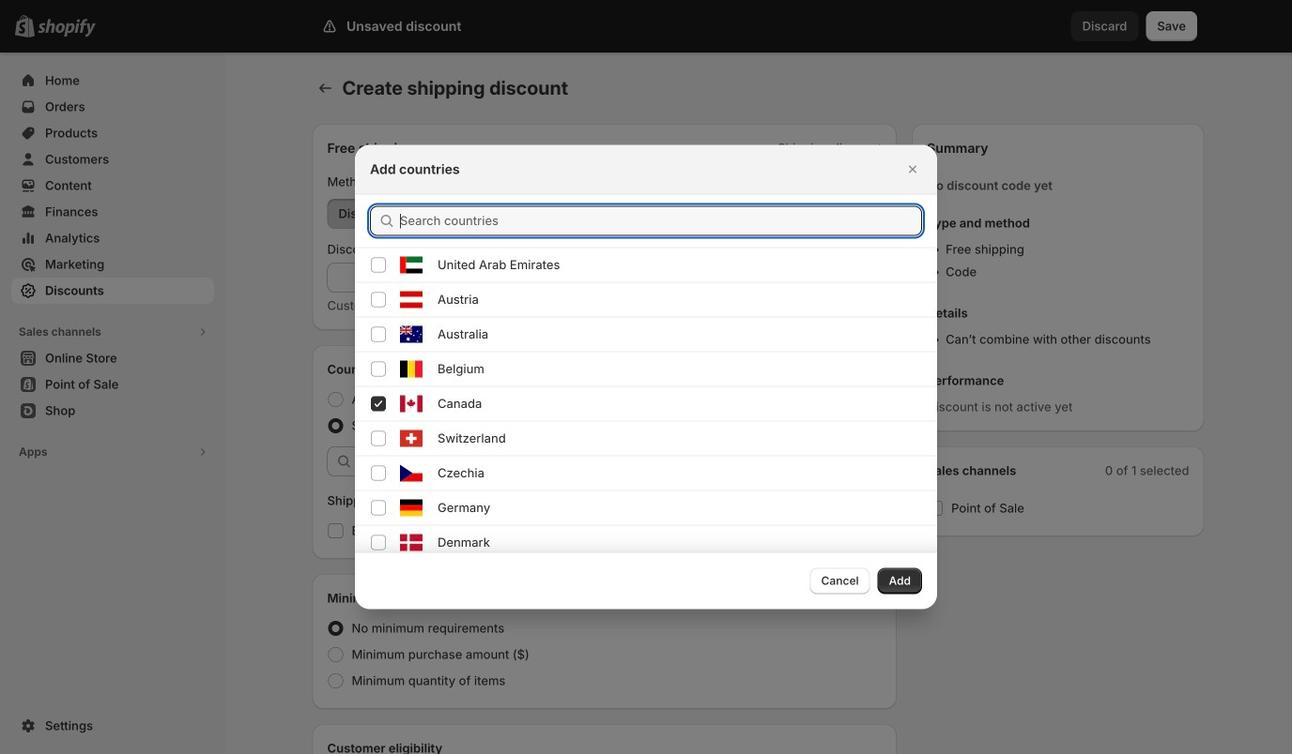 Task type: vqa. For each thing, say whether or not it's contained in the screenshot.
text box
no



Task type: locate. For each thing, give the bounding box(es) containing it.
Search countries text field
[[400, 206, 922, 236]]

dialog
[[0, 145, 1292, 755]]



Task type: describe. For each thing, give the bounding box(es) containing it.
shopify image
[[38, 19, 96, 37]]



